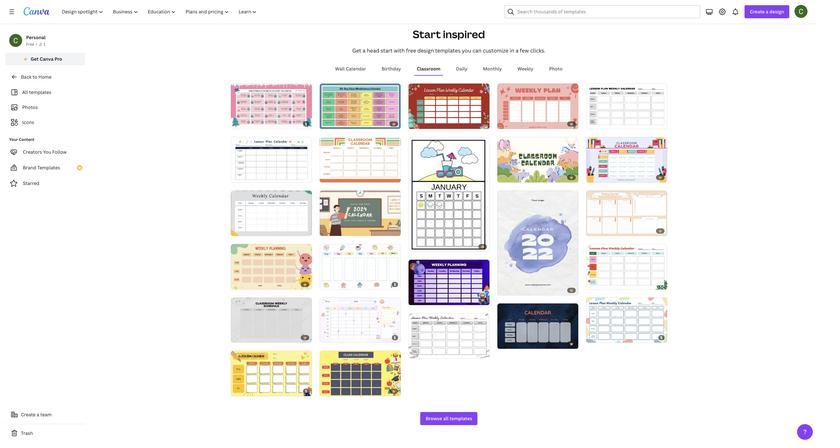 Task type: vqa. For each thing, say whether or not it's contained in the screenshot.
Elements
no



Task type: describe. For each thing, give the bounding box(es) containing it.
white & green colorful  animals classroom calendar image
[[498, 137, 579, 183]]

wall calendar
[[335, 66, 366, 72]]

personal
[[26, 34, 46, 41]]

gray monochrome classroom schedule calender image
[[231, 298, 312, 343]]

pink and cream illustration print-friendly blank lesson weekly calendar image
[[409, 313, 490, 359]]

back to home
[[21, 74, 51, 80]]

weekly
[[518, 66, 534, 72]]

monthly button
[[481, 63, 505, 75]]

you
[[43, 149, 51, 155]]

start inspired
[[413, 27, 485, 41]]

your
[[9, 137, 18, 142]]

create for create a team
[[21, 412, 36, 418]]

your content
[[9, 137, 34, 142]]

blank print-friendly simple weekly lesson plan calendar image
[[586, 84, 667, 129]]

classroom
[[417, 66, 441, 72]]

clicks.
[[531, 47, 546, 54]]

few
[[520, 47, 529, 54]]

creators you follow link
[[5, 146, 85, 159]]

13 for white & green colorful  animals classroom calendar image
[[509, 175, 513, 180]]

get a head start with free design templates you can customize in a few clicks.
[[353, 47, 546, 54]]

1 of 13 for 2024 classroom calendar in colorful pastel style image
[[324, 228, 336, 233]]

photo
[[549, 66, 563, 72]]

monthly
[[483, 66, 502, 72]]

1 for white & green colorful  animals classroom calendar image
[[502, 175, 504, 180]]

get canva pro button
[[5, 53, 85, 65]]

calendar
[[346, 66, 366, 72]]

purple pastel minimal cute illustrated classroom calendar image
[[320, 298, 401, 343]]

$ for purple pastel minimal cute illustrated classroom calendar image
[[394, 336, 396, 341]]

templates
[[37, 165, 60, 171]]

colorful building blocks print-friendly blank lesson weekly calendar image
[[586, 298, 667, 343]]

free
[[406, 47, 416, 54]]

creators
[[23, 149, 42, 155]]

1 of 12 link
[[409, 137, 490, 252]]

back
[[21, 74, 31, 80]]

yellow school seamless pattern class calendar image
[[320, 351, 401, 397]]

photo button
[[547, 63, 566, 75]]

trash
[[21, 431, 33, 437]]

photos link
[[9, 101, 81, 114]]

in
[[510, 47, 515, 54]]

playful pastel minimalist  classroom  calendar image
[[320, 244, 401, 290]]

a for head
[[363, 47, 366, 54]]

all templates
[[22, 89, 51, 95]]

wall calendar button
[[333, 63, 369, 75]]

birthday
[[382, 66, 401, 72]]

get for get a head start with free design templates you can customize in a few clicks.
[[353, 47, 362, 54]]

a for design
[[766, 8, 769, 15]]

get for get canva pro
[[31, 56, 39, 62]]

customize
[[483, 47, 509, 54]]

$ for playful pastel minimalist  classroom  calendar image
[[394, 282, 396, 287]]

starred link
[[5, 177, 85, 190]]

pink and red illustration weekly plan classroom calendar image
[[498, 84, 579, 129]]

colorful cute 30-day class mindfulness challenge calendar image
[[320, 84, 401, 129]]

$ for colorful building blocks print-friendly blank lesson weekly calendar image
[[661, 336, 663, 341]]

photos
[[22, 104, 38, 110]]

starred
[[23, 180, 39, 187]]

browse all templates link
[[421, 413, 478, 426]]

brand
[[23, 165, 36, 171]]

1 of 13 for white modern minimalist with watercolor feminine illustration 2022 calendar image in the right of the page
[[502, 288, 513, 293]]

grey colorful classroom calender image
[[231, 191, 312, 236]]

create for create a design
[[750, 8, 765, 15]]

browse all templates
[[426, 416, 472, 422]]

1 vertical spatial design
[[418, 47, 434, 54]]

weekly planning classroom calendar image
[[409, 260, 490, 305]]

yellow & white illustrated classroom calendar image
[[231, 351, 312, 397]]

christmas blank lesson weekly calendar image
[[409, 84, 490, 129]]

create a team button
[[5, 409, 85, 422]]

12
[[420, 244, 424, 249]]

yellow & red colorful illustrated classroom calendar image
[[586, 137, 667, 183]]

birthday button
[[379, 63, 404, 75]]



Task type: locate. For each thing, give the bounding box(es) containing it.
1 horizontal spatial get
[[353, 47, 362, 54]]

templates inside browse all templates link
[[450, 416, 472, 422]]

icons
[[22, 119, 34, 125]]

1 vertical spatial 13
[[332, 228, 336, 233]]

trash link
[[5, 427, 85, 440]]

of for white & green colorful  animals classroom calendar image
[[505, 175, 508, 180]]

a inside button
[[37, 412, 39, 418]]

pro
[[55, 56, 62, 62]]

create inside button
[[21, 412, 36, 418]]

of
[[505, 175, 508, 180], [327, 228, 331, 233], [416, 244, 420, 249], [505, 288, 508, 293]]

head
[[367, 47, 380, 54]]

inspired
[[443, 27, 485, 41]]

home
[[38, 74, 51, 80]]

2 vertical spatial 13
[[509, 288, 513, 293]]

1 of 13
[[502, 175, 513, 180], [324, 228, 336, 233], [502, 288, 513, 293]]

a inside dropdown button
[[766, 8, 769, 15]]

0 vertical spatial 13
[[509, 175, 513, 180]]

pink and green illustrated classroom christmas  kindness advent  calendar image
[[231, 84, 312, 129]]

0 vertical spatial get
[[353, 47, 362, 54]]

can
[[473, 47, 482, 54]]

design left christina overa image
[[770, 8, 785, 15]]

$ for pink and green illustrated classroom christmas  kindness advent  calendar image
[[305, 122, 307, 126]]

1 of 13 link for 'colorful cute 30-day class mindfulness challenge calendar' image on the top of the page
[[320, 191, 401, 236]]

0 vertical spatial templates
[[435, 47, 461, 54]]

a for team
[[37, 412, 39, 418]]

create a design button
[[745, 5, 790, 18]]

canva
[[40, 56, 53, 62]]

$
[[305, 122, 307, 126], [394, 282, 396, 287], [394, 336, 396, 341], [661, 336, 663, 341], [305, 389, 307, 394]]

christina overa image
[[795, 5, 808, 18]]

navy and orange abstract classroom calendar image
[[498, 304, 579, 349]]

to
[[33, 74, 37, 80]]

all
[[443, 416, 449, 422]]

colorful cute sticker illustrated abstract weekly planning classroom calendar image
[[231, 244, 312, 290]]

1
[[43, 42, 46, 47], [502, 175, 504, 180], [324, 228, 326, 233], [413, 244, 415, 249], [502, 288, 504, 293]]

icons link
[[9, 116, 81, 129]]

content
[[19, 137, 34, 142]]

classroom calendar beach theme weather chart image
[[409, 137, 490, 252]]

1 of 13 link
[[498, 137, 579, 183], [320, 191, 401, 236], [498, 191, 579, 296]]

1 horizontal spatial design
[[770, 8, 785, 15]]

all
[[22, 89, 28, 95]]

0 horizontal spatial design
[[418, 47, 434, 54]]

get left head
[[353, 47, 362, 54]]

top level navigation element
[[58, 5, 263, 18]]

1 for white modern minimalist with watercolor feminine illustration 2022 calendar image in the right of the page
[[502, 288, 504, 293]]

create a team
[[21, 412, 52, 418]]

0 vertical spatial 1 of 13
[[502, 175, 513, 180]]

design
[[770, 8, 785, 15], [418, 47, 434, 54]]

with
[[394, 47, 405, 54]]

1 horizontal spatial create
[[750, 8, 765, 15]]

orange playful weekly classroom calendar image
[[320, 137, 401, 183]]

templates
[[435, 47, 461, 54], [29, 89, 51, 95], [450, 416, 472, 422]]

all templates link
[[9, 86, 81, 99]]

get inside button
[[31, 56, 39, 62]]

None search field
[[505, 5, 701, 18]]

peach minimalist weekly planner calendar image
[[586, 191, 667, 236]]

1 vertical spatial 1 of 13
[[324, 228, 336, 233]]

1 of 12
[[413, 244, 424, 249]]

0 vertical spatial design
[[770, 8, 785, 15]]

$ for yellow & white illustrated classroom calendar image
[[305, 389, 307, 394]]

create a design
[[750, 8, 785, 15]]

free
[[26, 42, 34, 47]]

team
[[40, 412, 52, 418]]

design inside dropdown button
[[770, 8, 785, 15]]

white modern minimalist with watercolor feminine illustration 2022 calendar image
[[498, 191, 579, 296]]

start
[[381, 47, 393, 54]]

daily
[[456, 66, 468, 72]]

back to home link
[[5, 71, 85, 84]]

0 horizontal spatial create
[[21, 412, 36, 418]]

start
[[413, 27, 441, 41]]

follow
[[52, 149, 67, 155]]

creators you follow
[[23, 149, 67, 155]]

weekly button
[[515, 63, 536, 75]]

classroom button
[[414, 63, 443, 75]]

brand templates
[[23, 165, 60, 171]]

create inside dropdown button
[[750, 8, 765, 15]]

get
[[353, 47, 362, 54], [31, 56, 39, 62]]

get canva pro
[[31, 56, 62, 62]]

13 for 2024 classroom calendar in colorful pastel style image
[[332, 228, 336, 233]]

2024 classroom calendar in colorful pastel style image
[[320, 191, 401, 236]]

13
[[509, 175, 513, 180], [332, 228, 336, 233], [509, 288, 513, 293]]

daily button
[[454, 63, 470, 75]]

a
[[766, 8, 769, 15], [363, 47, 366, 54], [516, 47, 519, 54], [37, 412, 39, 418]]

0 horizontal spatial get
[[31, 56, 39, 62]]

•
[[36, 42, 37, 47]]

create
[[750, 8, 765, 15], [21, 412, 36, 418]]

1 for classroom calendar beach theme weather chart image
[[413, 244, 415, 249]]

13 for white modern minimalist with watercolor feminine illustration 2022 calendar image in the right of the page
[[509, 288, 513, 293]]

2 vertical spatial 1 of 13
[[502, 288, 513, 293]]

0 vertical spatial create
[[750, 8, 765, 15]]

design right free
[[418, 47, 434, 54]]

templates inside all templates link
[[29, 89, 51, 95]]

1 of 13 link for pink and red illustration weekly plan classroom calendar image
[[498, 191, 579, 296]]

summer print-friendly blank lesson weekly calendar image
[[586, 244, 667, 290]]

free •
[[26, 42, 37, 47]]

2 vertical spatial templates
[[450, 416, 472, 422]]

1 vertical spatial get
[[31, 56, 39, 62]]

get left canva
[[31, 56, 39, 62]]

blank print-friendly simple chalkboard lesson plan calendar image
[[231, 137, 312, 183]]

of for white modern minimalist with watercolor feminine illustration 2022 calendar image in the right of the page
[[505, 288, 508, 293]]

browse
[[426, 416, 442, 422]]

of for classroom calendar beach theme weather chart image
[[416, 244, 420, 249]]

of for 2024 classroom calendar in colorful pastel style image
[[327, 228, 331, 233]]

wall
[[335, 66, 345, 72]]

brand templates link
[[5, 161, 85, 174]]

you
[[462, 47, 471, 54]]

1 vertical spatial templates
[[29, 89, 51, 95]]

1 for 2024 classroom calendar in colorful pastel style image
[[324, 228, 326, 233]]

1 vertical spatial create
[[21, 412, 36, 418]]

1 of 13 for white & green colorful  animals classroom calendar image
[[502, 175, 513, 180]]

Search search field
[[518, 6, 696, 18]]



